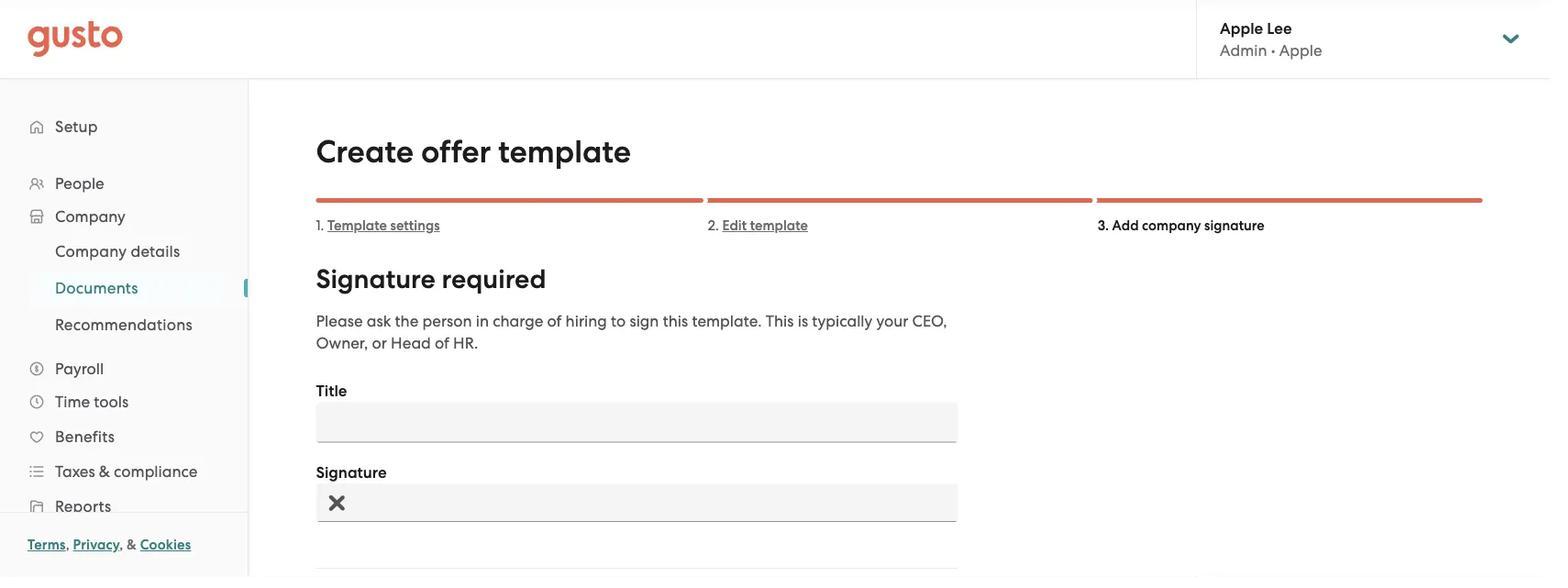 Task type: locate. For each thing, give the bounding box(es) containing it.
payroll
[[55, 360, 104, 378]]

& left cookies
[[127, 537, 137, 553]]

1 company from the top
[[55, 207, 125, 226]]

& right taxes
[[99, 462, 110, 481]]

apple right • on the right top
[[1280, 41, 1322, 59]]

signature down title
[[316, 463, 387, 482]]

company
[[55, 207, 125, 226], [55, 242, 127, 261]]

of
[[547, 312, 562, 330], [435, 334, 449, 352]]

2 , from the left
[[119, 537, 123, 553]]

hr.
[[453, 334, 478, 352]]

&
[[99, 462, 110, 481], [127, 537, 137, 553]]

this
[[766, 312, 794, 330]]

or
[[372, 334, 387, 352]]

of left "hiring"
[[547, 312, 562, 330]]

company
[[1142, 217, 1201, 234]]

1 horizontal spatial apple
[[1280, 41, 1322, 59]]

this
[[663, 312, 688, 330]]

0 vertical spatial &
[[99, 462, 110, 481]]

settings
[[390, 217, 440, 234]]

list containing company details
[[0, 233, 248, 343]]

privacy
[[73, 537, 119, 553]]

taxes & compliance
[[55, 462, 198, 481]]

1 horizontal spatial of
[[547, 312, 562, 330]]

of down person
[[435, 334, 449, 352]]

admin
[[1220, 41, 1267, 59]]

0 horizontal spatial ,
[[66, 537, 70, 553]]

recommendations
[[55, 316, 192, 334]]

0 vertical spatial template
[[498, 133, 631, 171]]

company inside dropdown button
[[55, 207, 125, 226]]

company details link
[[33, 235, 229, 268]]

setup
[[55, 117, 98, 136]]

owner,
[[316, 334, 368, 352]]

1 signature from the top
[[316, 263, 435, 294]]

gusto navigation element
[[0, 79, 248, 577]]

template
[[498, 133, 631, 171], [750, 217, 808, 234]]

0 vertical spatial apple
[[1220, 19, 1263, 37]]

terms , privacy , & cookies
[[28, 537, 191, 553]]

apple
[[1220, 19, 1263, 37], [1280, 41, 1322, 59]]

0 horizontal spatial &
[[99, 462, 110, 481]]

1 vertical spatial &
[[127, 537, 137, 553]]

1 , from the left
[[66, 537, 70, 553]]

•
[[1271, 41, 1276, 59]]

cookies button
[[140, 534, 191, 556]]

template.
[[692, 312, 762, 330]]

company for company details
[[55, 242, 127, 261]]

typically
[[812, 312, 873, 330]]

documents link
[[33, 272, 229, 305]]

list
[[0, 167, 248, 577], [0, 233, 248, 343]]

compliance
[[114, 462, 198, 481]]

time tools button
[[18, 385, 229, 418]]

reports
[[55, 497, 111, 516]]

people button
[[18, 167, 229, 200]]

, down reports link
[[119, 537, 123, 553]]

2 list from the top
[[0, 233, 248, 343]]

taxes
[[55, 462, 95, 481]]

1 vertical spatial template
[[750, 217, 808, 234]]

1 horizontal spatial ,
[[119, 537, 123, 553]]

home image
[[28, 21, 123, 57]]

ceo,
[[912, 312, 947, 330]]

sign
[[630, 312, 659, 330]]

cookies
[[140, 537, 191, 553]]

company up 'documents' on the left
[[55, 242, 127, 261]]

create offer template
[[316, 133, 631, 171]]

time
[[55, 393, 90, 411]]

1 vertical spatial company
[[55, 242, 127, 261]]

signature required
[[316, 263, 546, 294]]

please ask the person in charge of hiring to sign this template. this is typically your ceo, owner, or head of hr.
[[316, 312, 947, 352]]

terms link
[[28, 537, 66, 553]]

person
[[422, 312, 472, 330]]

signature up ask
[[316, 263, 435, 294]]

the
[[395, 312, 419, 330]]

signature for signature required
[[316, 263, 435, 294]]

0 vertical spatial signature
[[316, 263, 435, 294]]

people
[[55, 174, 104, 193]]

2 signature from the top
[[316, 463, 387, 482]]

1 list from the top
[[0, 167, 248, 577]]

0 vertical spatial company
[[55, 207, 125, 226]]

signature
[[316, 263, 435, 294], [316, 463, 387, 482]]

0 horizontal spatial of
[[435, 334, 449, 352]]

,
[[66, 537, 70, 553], [119, 537, 123, 553]]

0 horizontal spatial apple
[[1220, 19, 1263, 37]]

company down people in the top left of the page
[[55, 207, 125, 226]]

1 vertical spatial apple
[[1280, 41, 1322, 59]]

your
[[877, 312, 909, 330]]

please
[[316, 312, 363, 330]]

0 vertical spatial of
[[547, 312, 562, 330]]

, left privacy
[[66, 537, 70, 553]]

setup link
[[18, 110, 229, 143]]

edit template
[[723, 217, 808, 234]]

benefits link
[[18, 420, 229, 453]]

1 vertical spatial signature
[[316, 463, 387, 482]]

signature for signature
[[316, 463, 387, 482]]

apple up admin
[[1220, 19, 1263, 37]]

signature
[[1205, 217, 1265, 234]]

add company signature
[[1112, 217, 1265, 234]]

time tools
[[55, 393, 129, 411]]

2 company from the top
[[55, 242, 127, 261]]



Task type: vqa. For each thing, say whether or not it's contained in the screenshot.
the bottommost first
no



Task type: describe. For each thing, give the bounding box(es) containing it.
edit template link
[[723, 217, 808, 234]]

documents
[[55, 279, 138, 297]]

ask
[[367, 312, 391, 330]]

offer
[[421, 133, 491, 171]]

list containing people
[[0, 167, 248, 577]]

details
[[131, 242, 180, 261]]

hiring
[[566, 312, 607, 330]]

is
[[798, 312, 808, 330]]

tools
[[94, 393, 129, 411]]

1 vertical spatial of
[[435, 334, 449, 352]]

privacy link
[[73, 537, 119, 553]]

1 horizontal spatial template
[[750, 217, 808, 234]]

lee
[[1267, 19, 1292, 37]]

create
[[316, 133, 414, 171]]

template
[[328, 217, 387, 234]]

required
[[442, 263, 546, 294]]

Title text field
[[316, 402, 958, 443]]

company for company
[[55, 207, 125, 226]]

& inside dropdown button
[[99, 462, 110, 481]]

terms
[[28, 537, 66, 553]]

template settings link
[[328, 217, 440, 234]]

to
[[611, 312, 626, 330]]

reports link
[[18, 490, 229, 523]]

head
[[391, 334, 431, 352]]

0 horizontal spatial template
[[498, 133, 631, 171]]

company button
[[18, 200, 229, 233]]

charge
[[493, 312, 543, 330]]

edit
[[723, 217, 747, 234]]

template settings
[[328, 217, 440, 234]]

1 horizontal spatial &
[[127, 537, 137, 553]]

apple lee admin • apple
[[1220, 19, 1322, 59]]

add
[[1112, 217, 1139, 234]]

recommendations link
[[33, 308, 229, 341]]

in
[[476, 312, 489, 330]]

company details
[[55, 242, 180, 261]]

benefits
[[55, 428, 115, 446]]

Signature text field
[[316, 483, 958, 522]]

payroll button
[[18, 352, 229, 385]]

title
[[316, 382, 347, 400]]

taxes & compliance button
[[18, 455, 229, 488]]



